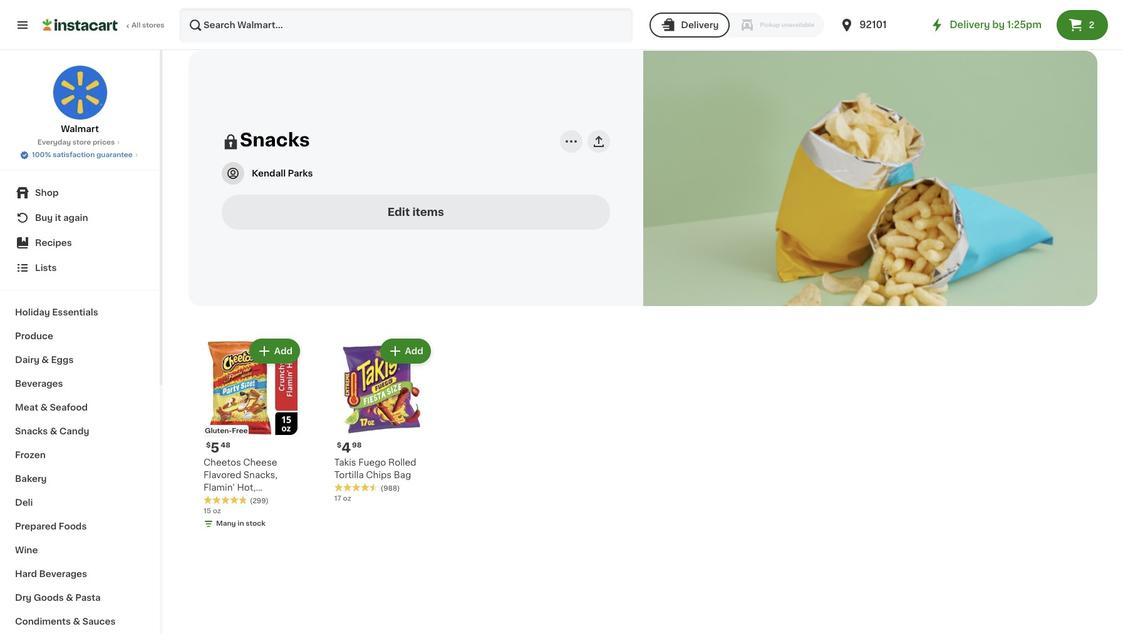 Task type: describe. For each thing, give the bounding box(es) containing it.
holiday essentials link
[[8, 301, 152, 325]]

condiments & sauces link
[[8, 610, 152, 634]]

instacart logo image
[[43, 18, 118, 33]]

$ 4 98
[[337, 442, 362, 455]]

holiday essentials
[[15, 308, 98, 317]]

dry goods & pasta link
[[8, 587, 152, 610]]

2
[[1090, 21, 1095, 29]]

meat
[[15, 404, 38, 412]]

$ for 4
[[337, 443, 342, 449]]

walmart logo image
[[52, 65, 107, 120]]

cheetos
[[204, 459, 241, 468]]

size
[[272, 496, 290, 505]]

oz for 5
[[213, 508, 221, 515]]

snacks,
[[244, 471, 278, 480]]

100%
[[32, 152, 51, 159]]

essentials
[[52, 308, 98, 317]]

everyday store prices link
[[37, 138, 122, 148]]

17
[[335, 496, 342, 503]]

flavored
[[204, 471, 241, 480]]

edit items
[[388, 207, 444, 217]]

shop
[[35, 189, 59, 197]]

5
[[211, 442, 220, 455]]

all stores
[[132, 22, 165, 29]]

48
[[221, 443, 231, 449]]

prices
[[93, 139, 115, 146]]

shop link
[[8, 181, 152, 206]]

takis fuego rolled tortilla chips bag
[[335, 459, 417, 480]]

fuego
[[359, 459, 386, 468]]

delivery button
[[650, 13, 730, 38]]

seafood
[[50, 404, 88, 412]]

guarantee
[[96, 152, 133, 159]]

$ for 5
[[206, 443, 211, 449]]

deli link
[[8, 491, 152, 515]]

edit
[[388, 207, 410, 217]]

& for dairy
[[42, 356, 49, 365]]

produce link
[[8, 325, 152, 348]]

by
[[993, 20, 1005, 29]]

snacks & candy link
[[8, 420, 152, 444]]

wine link
[[8, 539, 152, 563]]

crunchy,
[[204, 496, 244, 505]]

beverages link
[[8, 372, 152, 396]]

again
[[63, 214, 88, 222]]

hard beverages
[[15, 570, 87, 579]]

lists
[[35, 264, 57, 273]]

1:25pm
[[1008, 20, 1042, 29]]

foods
[[59, 523, 87, 531]]

dairy & eggs
[[15, 356, 74, 365]]

satisfaction
[[53, 152, 95, 159]]

snacks for snacks & candy
[[15, 427, 48, 436]]

hot,
[[237, 484, 256, 493]]

kendall parks
[[252, 169, 313, 178]]

gluten-free
[[205, 428, 248, 435]]

free
[[232, 428, 248, 435]]

2 button
[[1057, 10, 1109, 40]]

product group containing 5
[[199, 337, 303, 542]]

delivery for delivery by 1:25pm
[[950, 20, 991, 29]]

& for condiments
[[73, 618, 80, 627]]

everyday
[[37, 139, 71, 146]]

$ 5 48
[[206, 442, 231, 455]]

walmart
[[61, 125, 99, 133]]

add for 4
[[405, 347, 424, 356]]

deli
[[15, 499, 33, 508]]

frozen link
[[8, 444, 152, 468]]

snacks for snacks
[[240, 131, 310, 149]]

rolled
[[389, 459, 417, 468]]

candy
[[59, 427, 89, 436]]

party
[[246, 496, 269, 505]]



Task type: vqa. For each thing, say whether or not it's contained in the screenshot.
bottom 'Market'
no



Task type: locate. For each thing, give the bounding box(es) containing it.
& inside dry goods & pasta 'link'
[[66, 594, 73, 603]]

1 $ from the left
[[206, 443, 211, 449]]

(299)
[[250, 498, 269, 505]]

tortilla
[[335, 471, 364, 480]]

& right the meat
[[40, 404, 48, 412]]

1 horizontal spatial $
[[337, 443, 342, 449]]

lists link
[[8, 256, 152, 281]]

2 add from the left
[[405, 347, 424, 356]]

1 vertical spatial beverages
[[39, 570, 87, 579]]

delivery for delivery
[[681, 21, 719, 29]]

beverages up dry goods & pasta
[[39, 570, 87, 579]]

add button for 4
[[381, 340, 430, 363]]

$ inside '$ 5 48'
[[206, 443, 211, 449]]

oz right 17
[[343, 496, 351, 503]]

1 vertical spatial oz
[[213, 508, 221, 515]]

2 product group from the left
[[330, 337, 434, 542]]

17 oz
[[335, 496, 351, 503]]

None search field
[[179, 8, 634, 43]]

meat & seafood
[[15, 404, 88, 412]]

prepared foods
[[15, 523, 87, 531]]

100% satisfaction guarantee button
[[19, 148, 140, 160]]

buy it again
[[35, 214, 88, 222]]

service type group
[[650, 13, 825, 38]]

hard beverages link
[[8, 563, 152, 587]]

15 oz
[[204, 508, 221, 515]]

it
[[55, 214, 61, 222]]

bag
[[394, 471, 411, 480]]

1 horizontal spatial add
[[405, 347, 424, 356]]

2 add button from the left
[[381, 340, 430, 363]]

& for meat
[[40, 404, 48, 412]]

chips
[[366, 471, 392, 480]]

cheese
[[243, 459, 277, 468]]

1 horizontal spatial snacks
[[240, 131, 310, 149]]

1 add button from the left
[[251, 340, 299, 363]]

1 product group from the left
[[199, 337, 303, 542]]

& for snacks
[[50, 427, 57, 436]]

0 horizontal spatial $
[[206, 443, 211, 449]]

Search field
[[181, 9, 633, 41]]

parks
[[288, 169, 313, 178]]

meat & seafood link
[[8, 396, 152, 420]]

& left candy
[[50, 427, 57, 436]]

buy
[[35, 214, 53, 222]]

product group
[[199, 337, 303, 542], [330, 337, 434, 542]]

1 add from the left
[[274, 347, 293, 356]]

dry goods & pasta
[[15, 594, 101, 603]]

add for 5
[[274, 347, 293, 356]]

dairy
[[15, 356, 39, 365]]

1 horizontal spatial add button
[[381, 340, 430, 363]]

produce
[[15, 332, 53, 341]]

all stores link
[[43, 8, 165, 43]]

& inside 'condiments & sauces' link
[[73, 618, 80, 627]]

bakery
[[15, 475, 47, 484]]

oz
[[343, 496, 351, 503], [213, 508, 221, 515]]

wine
[[15, 547, 38, 555]]

eggs
[[51, 356, 74, 365]]

0 vertical spatial beverages
[[15, 380, 63, 389]]

kendall
[[252, 169, 286, 178]]

0 horizontal spatial add button
[[251, 340, 299, 363]]

everyday store prices
[[37, 139, 115, 146]]

hard
[[15, 570, 37, 579]]

many
[[216, 521, 236, 528]]

store
[[73, 139, 91, 146]]

snacks up kendall
[[240, 131, 310, 149]]

edit items button
[[222, 195, 610, 230]]

all
[[132, 22, 141, 29]]

prepared
[[15, 523, 57, 531]]

$ left 48
[[206, 443, 211, 449]]

condiments & sauces
[[15, 618, 116, 627]]

0 horizontal spatial oz
[[213, 508, 221, 515]]

& left sauces
[[73, 618, 80, 627]]

frozen
[[15, 451, 46, 460]]

100% satisfaction guarantee
[[32, 152, 133, 159]]

$ inside $ 4 98
[[337, 443, 342, 449]]

cheetos cheese flavored snacks, flamin' hot, crunchy, party size
[[204, 459, 290, 505]]

recipes
[[35, 239, 72, 248]]

& inside snacks & candy link
[[50, 427, 57, 436]]

add
[[274, 347, 293, 356], [405, 347, 424, 356]]

condiments
[[15, 618, 71, 627]]

holiday
[[15, 308, 50, 317]]

in
[[238, 521, 244, 528]]

98
[[352, 443, 362, 449]]

0 horizontal spatial delivery
[[681, 21, 719, 29]]

delivery by 1:25pm
[[950, 20, 1042, 29]]

(988)
[[381, 486, 400, 493]]

snacks up frozen
[[15, 427, 48, 436]]

buy it again link
[[8, 206, 152, 231]]

takis
[[335, 459, 356, 468]]

product group containing 4
[[330, 337, 434, 542]]

snacks inside snacks & candy link
[[15, 427, 48, 436]]

goods
[[34, 594, 64, 603]]

beverages down dairy & eggs
[[15, 380, 63, 389]]

0 vertical spatial oz
[[343, 496, 351, 503]]

$ left 98
[[337, 443, 342, 449]]

dairy & eggs link
[[8, 348, 152, 372]]

0 horizontal spatial product group
[[199, 337, 303, 542]]

92101 button
[[840, 8, 915, 43]]

snacks & candy
[[15, 427, 89, 436]]

delivery inside button
[[681, 21, 719, 29]]

0 horizontal spatial add
[[274, 347, 293, 356]]

bakery link
[[8, 468, 152, 491]]

stores
[[142, 22, 165, 29]]

oz right 15
[[213, 508, 221, 515]]

oz for 4
[[343, 496, 351, 503]]

15
[[204, 508, 211, 515]]

pasta
[[75, 594, 101, 603]]

1 horizontal spatial delivery
[[950, 20, 991, 29]]

92101
[[860, 20, 887, 29]]

& left eggs
[[42, 356, 49, 365]]

$
[[206, 443, 211, 449], [337, 443, 342, 449]]

1 horizontal spatial oz
[[343, 496, 351, 503]]

snacks
[[240, 131, 310, 149], [15, 427, 48, 436]]

0 vertical spatial snacks
[[240, 131, 310, 149]]

& inside dairy & eggs link
[[42, 356, 49, 365]]

& left pasta
[[66, 594, 73, 603]]

dry
[[15, 594, 32, 603]]

& inside meat & seafood link
[[40, 404, 48, 412]]

2 $ from the left
[[337, 443, 342, 449]]

gluten-
[[205, 428, 232, 435]]

delivery by 1:25pm link
[[930, 18, 1042, 33]]

delivery
[[950, 20, 991, 29], [681, 21, 719, 29]]

flamin'
[[204, 484, 235, 493]]

walmart link
[[52, 65, 107, 135]]

0 horizontal spatial snacks
[[15, 427, 48, 436]]

many in stock
[[216, 521, 266, 528]]

add button for 5
[[251, 340, 299, 363]]

1 vertical spatial snacks
[[15, 427, 48, 436]]

1 horizontal spatial product group
[[330, 337, 434, 542]]

stock
[[246, 521, 266, 528]]



